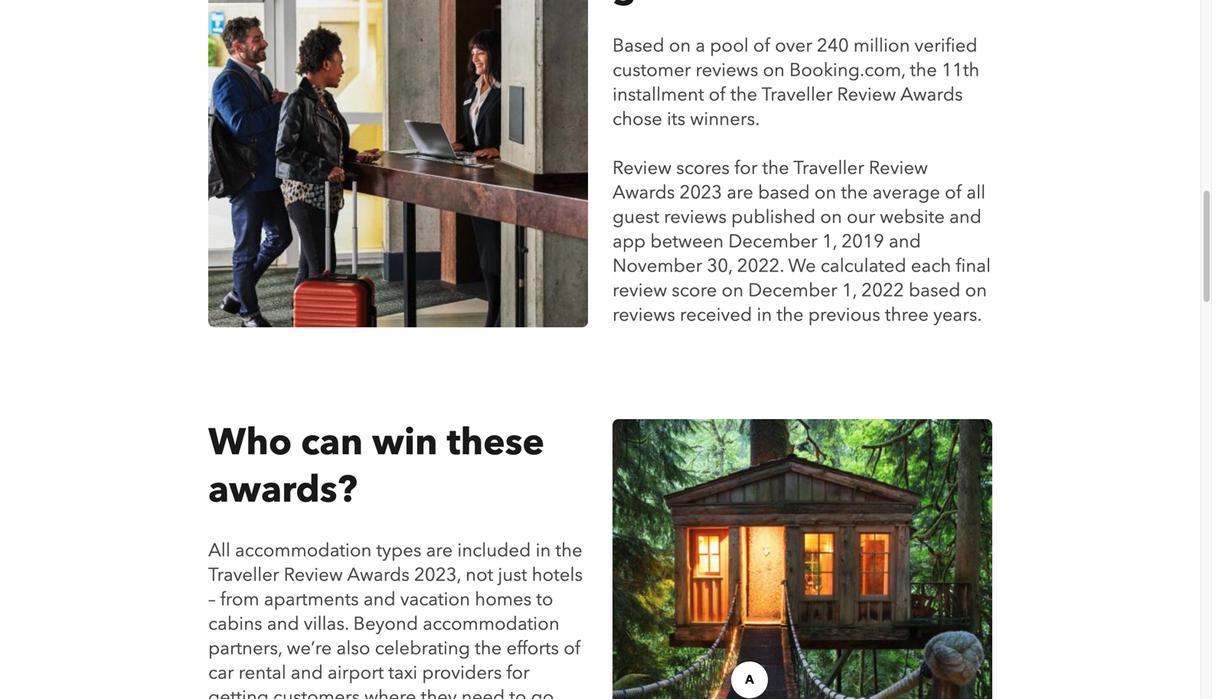 Task type: vqa. For each thing, say whether or not it's contained in the screenshot.
million
yes



Task type: describe. For each thing, give the bounding box(es) containing it.
guest
[[613, 205, 659, 230]]

three
[[885, 303, 929, 328]]

awards inside the based on a pool of over 240 million verified customer reviews on booking.com, the 11th installment of the traveller review awards chose its winners.
[[900, 82, 963, 107]]

final
[[956, 254, 991, 279]]

win
[[372, 418, 438, 468]]

verified
[[915, 33, 978, 58]]

and up "final"
[[950, 205, 982, 230]]

also
[[336, 637, 370, 662]]

review down "chose" at the right top
[[613, 156, 672, 181]]

each
[[911, 254, 951, 279]]

review
[[613, 278, 667, 303]]

review inside the based on a pool of over 240 million verified customer reviews on booking.com, the 11th installment of the traveller review awards chose its winners.
[[837, 82, 896, 107]]

go.
[[531, 686, 559, 700]]

we
[[788, 254, 816, 279]]

review scores for the traveller review awards 2023 are based on the average of all guest reviews published on our website and app between december 1, 2019 and november 30, 2022. we calculated each final review score on december 1, 2022 based on reviews received in the previous three years.
[[613, 156, 991, 328]]

guests arriving at award-winning hotel image
[[208, 0, 588, 328]]

and down types
[[364, 588, 396, 613]]

over
[[775, 33, 812, 58]]

in inside the review scores for the traveller review awards 2023 are based on the average of all guest reviews published on our website and app between december 1, 2019 and november 30, 2022. we calculated each final review score on december 1, 2022 based on reviews received in the previous three years.
[[757, 303, 772, 328]]

2023,
[[414, 563, 461, 588]]

of inside the review scores for the traveller review awards 2023 are based on the average of all guest reviews published on our website and app between december 1, 2019 and november 30, 2022. we calculated each final review score on december 1, 2022 based on reviews received in the previous three years.
[[945, 180, 962, 205]]

beyond
[[353, 612, 418, 637]]

based on a pool of over 240 million verified customer reviews on booking.com, the 11th installment of the traveller review awards chose its winners.
[[613, 33, 980, 132]]

where
[[365, 686, 416, 700]]

november
[[613, 254, 702, 279]]

0 horizontal spatial 1,
[[822, 229, 837, 254]]

can
[[301, 418, 363, 468]]

the right just
[[555, 539, 583, 564]]

–
[[208, 588, 216, 613]]

from
[[220, 588, 259, 613]]

30,
[[707, 254, 733, 279]]

all accommodation types are included in the traveller review awards 2023, not just hotels – from apartments and vacation homes to cabins and villas. beyond accommodation partners, we're also celebrating the efforts of car rental and airport taxi providers for getting customers where they need to go.
[[208, 539, 583, 700]]

published
[[731, 205, 816, 230]]

just
[[498, 563, 527, 588]]

0 horizontal spatial based
[[758, 180, 810, 205]]

the down pool
[[730, 82, 758, 107]]

are inside all accommodation types are included in the traveller review awards 2023, not just hotels – from apartments and vacation homes to cabins and villas. beyond accommodation partners, we're also celebrating the efforts of car rental and airport taxi providers for getting customers where they need to go.
[[426, 539, 453, 564]]

and right 2019
[[889, 229, 921, 254]]

chose
[[613, 107, 662, 132]]

efforts
[[506, 637, 559, 662]]

they
[[421, 686, 457, 700]]

airport
[[328, 661, 384, 686]]

1 vertical spatial reviews
[[664, 205, 727, 230]]

traveller inside all accommodation types are included in the traveller review awards 2023, not just hotels – from apartments and vacation homes to cabins and villas. beyond accommodation partners, we're also celebrating the efforts of car rental and airport taxi providers for getting customers where they need to go.
[[208, 563, 279, 588]]

installment
[[613, 82, 704, 107]]

calculated
[[821, 254, 906, 279]]

our
[[847, 205, 875, 230]]

1 vertical spatial december
[[748, 278, 837, 303]]

apartments
[[264, 588, 359, 613]]

vacation
[[400, 588, 470, 613]]

scores
[[676, 156, 730, 181]]

of inside all accommodation types are included in the traveller review awards 2023, not just hotels – from apartments and vacation homes to cabins and villas. beyond accommodation partners, we're also celebrating the efforts of car rental and airport taxi providers for getting customers where they need to go.
[[564, 637, 581, 662]]

traveller inside the review scores for the traveller review awards 2023 are based on the average of all guest reviews published on our website and app between december 1, 2019 and november 30, 2022. we calculated each final review score on december 1, 2022 based on reviews received in the previous three years.
[[793, 156, 864, 181]]

review inside all accommodation types are included in the traveller review awards 2023, not just hotels – from apartments and vacation homes to cabins and villas. beyond accommodation partners, we're also celebrating the efforts of car rental and airport taxi providers for getting customers where they need to go.
[[284, 563, 343, 588]]



Task type: locate. For each thing, give the bounding box(es) containing it.
review up website on the top of the page
[[869, 156, 928, 181]]

awards inside all accommodation types are included in the traveller review awards 2023, not just hotels – from apartments and vacation homes to cabins and villas. beyond accommodation partners, we're also celebrating the efforts of car rental and airport taxi providers for getting customers where they need to go.
[[347, 563, 410, 588]]

the up 2019
[[841, 180, 868, 205]]

0 vertical spatial based
[[758, 180, 810, 205]]

0 vertical spatial in
[[757, 303, 772, 328]]

1 vertical spatial traveller
[[793, 156, 864, 181]]

1 horizontal spatial in
[[757, 303, 772, 328]]

0 vertical spatial 1,
[[822, 229, 837, 254]]

traveller up "cabins"
[[208, 563, 279, 588]]

types
[[376, 539, 422, 564]]

in right received
[[757, 303, 772, 328]]

1 horizontal spatial are
[[727, 180, 753, 205]]

received
[[680, 303, 752, 328]]

previous
[[808, 303, 880, 328]]

all
[[967, 180, 986, 205]]

1 vertical spatial in
[[536, 539, 551, 564]]

1 horizontal spatial based
[[909, 278, 961, 303]]

accommodation up the apartments
[[235, 539, 372, 564]]

to right just
[[536, 588, 553, 613]]

based
[[613, 33, 664, 58]]

0 vertical spatial december
[[728, 229, 818, 254]]

for inside the review scores for the traveller review awards 2023 are based on the average of all guest reviews published on our website and app between december 1, 2019 and november 30, 2022. we calculated each final review score on december 1, 2022 based on reviews received in the previous three years.
[[734, 156, 758, 181]]

0 vertical spatial are
[[727, 180, 753, 205]]

in inside all accommodation types are included in the traveller review awards 2023, not just hotels – from apartments and vacation homes to cabins and villas. beyond accommodation partners, we're also celebrating the efforts of car rental and airport taxi providers for getting customers where they need to go.
[[536, 539, 551, 564]]

awards down verified
[[900, 82, 963, 107]]

2 horizontal spatial awards
[[900, 82, 963, 107]]

1, left 2019
[[822, 229, 837, 254]]

based up we
[[758, 180, 810, 205]]

1 horizontal spatial 1,
[[842, 278, 857, 303]]

1 vertical spatial for
[[506, 661, 530, 686]]

getting
[[208, 686, 269, 700]]

need
[[461, 686, 505, 700]]

are right '2023'
[[727, 180, 753, 205]]

traveller inside the based on a pool of over 240 million verified customer reviews on booking.com, the 11th installment of the traveller review awards chose its winners.
[[762, 82, 833, 107]]

these
[[447, 418, 544, 468]]

1, left 2022
[[842, 278, 857, 303]]

and right rental
[[291, 661, 323, 686]]

are
[[727, 180, 753, 205], [426, 539, 453, 564]]

pool
[[710, 33, 749, 58]]

1 vertical spatial 1,
[[842, 278, 857, 303]]

app
[[613, 229, 646, 254]]

2 vertical spatial awards
[[347, 563, 410, 588]]

awards inside the review scores for the traveller review awards 2023 are based on the average of all guest reviews published on our website and app between december 1, 2019 and november 30, 2022. we calculated each final review score on december 1, 2022 based on reviews received in the previous three years.
[[613, 180, 675, 205]]

0 vertical spatial to
[[536, 588, 553, 613]]

1 vertical spatial accommodation
[[423, 612, 560, 637]]

not
[[466, 563, 493, 588]]

review
[[837, 82, 896, 107], [613, 156, 672, 181], [869, 156, 928, 181], [284, 563, 343, 588]]

to left go.
[[509, 686, 527, 700]]

winners.
[[690, 107, 760, 132]]

0 horizontal spatial awards
[[347, 563, 410, 588]]

traveller
[[762, 82, 833, 107], [793, 156, 864, 181], [208, 563, 279, 588]]

average
[[873, 180, 940, 205]]

of left over
[[753, 33, 770, 58]]

based right 2022
[[909, 278, 961, 303]]

traveller up our
[[793, 156, 864, 181]]

and
[[950, 205, 982, 230], [889, 229, 921, 254], [364, 588, 396, 613], [267, 612, 299, 637], [291, 661, 323, 686]]

11th
[[942, 58, 980, 83]]

0 horizontal spatial for
[[506, 661, 530, 686]]

and left villas.
[[267, 612, 299, 637]]

the up need at the bottom of page
[[475, 637, 502, 662]]

customer
[[613, 58, 691, 83]]

accommodation
[[235, 539, 372, 564], [423, 612, 560, 637]]

0 horizontal spatial are
[[426, 539, 453, 564]]

of left the all
[[945, 180, 962, 205]]

of
[[753, 33, 770, 58], [709, 82, 726, 107], [945, 180, 962, 205], [564, 637, 581, 662]]

awards?
[[208, 465, 357, 516]]

awards
[[900, 82, 963, 107], [613, 180, 675, 205], [347, 563, 410, 588]]

awards up beyond
[[347, 563, 410, 588]]

2019
[[842, 229, 884, 254]]

of right the efforts at the left bottom of the page
[[564, 637, 581, 662]]

accommodation down not
[[423, 612, 560, 637]]

1 vertical spatial to
[[509, 686, 527, 700]]

for inside all accommodation types are included in the traveller review awards 2023, not just hotels – from apartments and vacation homes to cabins and villas. beyond accommodation partners, we're also celebrating the efforts of car rental and airport taxi providers for getting customers where they need to go.
[[506, 661, 530, 686]]

score
[[672, 278, 717, 303]]

for left go.
[[506, 661, 530, 686]]

million
[[854, 33, 910, 58]]

car
[[208, 661, 234, 686]]

celebrating
[[375, 637, 470, 662]]

the
[[910, 58, 937, 83], [730, 82, 758, 107], [762, 156, 789, 181], [841, 180, 868, 205], [777, 303, 804, 328], [555, 539, 583, 564], [475, 637, 502, 662]]

we're
[[287, 637, 332, 662]]

1 horizontal spatial accommodation
[[423, 612, 560, 637]]

the down we
[[777, 303, 804, 328]]

between
[[650, 229, 724, 254]]

cabins
[[208, 612, 262, 637]]

website
[[880, 205, 945, 230]]

2 vertical spatial traveller
[[208, 563, 279, 588]]

based
[[758, 180, 810, 205], [909, 278, 961, 303]]

240
[[817, 33, 849, 58]]

1,
[[822, 229, 837, 254], [842, 278, 857, 303]]

reviews down november
[[613, 303, 675, 328]]

the up the published
[[762, 156, 789, 181]]

awards up app on the right top
[[613, 180, 675, 205]]

on
[[669, 33, 691, 58], [763, 58, 785, 83], [815, 180, 836, 205], [820, 205, 842, 230], [722, 278, 744, 303], [965, 278, 987, 303]]

a
[[696, 33, 705, 58]]

customers
[[273, 686, 360, 700]]

0 horizontal spatial to
[[509, 686, 527, 700]]

0 horizontal spatial in
[[536, 539, 551, 564]]

booking.com,
[[789, 58, 906, 83]]

are right types
[[426, 539, 453, 564]]

1 vertical spatial awards
[[613, 180, 675, 205]]

homes
[[475, 588, 532, 613]]

reviews
[[696, 58, 758, 83], [664, 205, 727, 230], [613, 303, 675, 328]]

2022.
[[737, 254, 784, 279]]

the left 11th
[[910, 58, 937, 83]]

review up villas.
[[284, 563, 343, 588]]

traveller down over
[[762, 82, 833, 107]]

0 horizontal spatial accommodation
[[235, 539, 372, 564]]

for right scores
[[734, 156, 758, 181]]

to
[[536, 588, 553, 613], [509, 686, 527, 700]]

1 horizontal spatial awards
[[613, 180, 675, 205]]

1 vertical spatial are
[[426, 539, 453, 564]]

all
[[208, 539, 230, 564]]

partners,
[[208, 637, 282, 662]]

of right its
[[709, 82, 726, 107]]

its
[[667, 107, 686, 132]]

0 vertical spatial traveller
[[762, 82, 833, 107]]

0 vertical spatial for
[[734, 156, 758, 181]]

who
[[208, 418, 292, 468]]

in right just
[[536, 539, 551, 564]]

2023
[[680, 180, 722, 205]]

reviews up winners.
[[696, 58, 758, 83]]

december
[[728, 229, 818, 254], [748, 278, 837, 303]]

years.
[[933, 303, 982, 328]]

reviews down scores
[[664, 205, 727, 230]]

review down million
[[837, 82, 896, 107]]

2 vertical spatial reviews
[[613, 303, 675, 328]]

who can win these awards?
[[208, 418, 544, 516]]

1 horizontal spatial for
[[734, 156, 758, 181]]

2022
[[862, 278, 904, 303]]

for
[[734, 156, 758, 181], [506, 661, 530, 686]]

in
[[757, 303, 772, 328], [536, 539, 551, 564]]

0 vertical spatial accommodation
[[235, 539, 372, 564]]

taxi
[[388, 661, 417, 686]]

0 vertical spatial awards
[[900, 82, 963, 107]]

villas.
[[304, 612, 349, 637]]

0 vertical spatial reviews
[[696, 58, 758, 83]]

1 horizontal spatial to
[[536, 588, 553, 613]]

are inside the review scores for the traveller review awards 2023 are based on the average of all guest reviews published on our website and app between december 1, 2019 and november 30, 2022. we calculated each final review score on december 1, 2022 based on reviews received in the previous three years.
[[727, 180, 753, 205]]

1 vertical spatial based
[[909, 278, 961, 303]]

rental
[[238, 661, 286, 686]]

alternative property types image
[[613, 419, 992, 700]]

reviews inside the based on a pool of over 240 million verified customer reviews on booking.com, the 11th installment of the traveller review awards chose its winners.
[[696, 58, 758, 83]]

included
[[457, 539, 531, 564]]

providers
[[422, 661, 502, 686]]

hotels
[[532, 563, 583, 588]]



